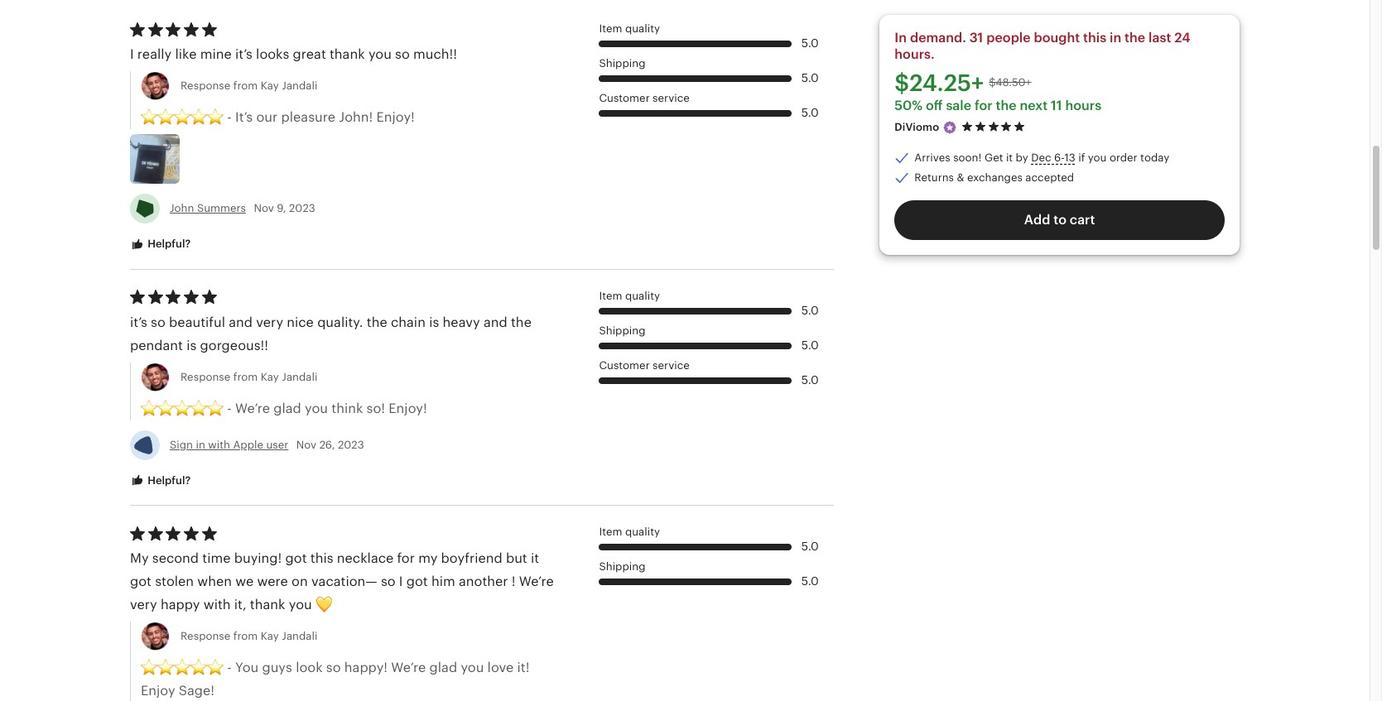 Task type: describe. For each thing, give the bounding box(es) containing it.
sale
[[947, 98, 972, 114]]

from for you
[[233, 630, 258, 643]]

dec
[[1032, 152, 1052, 165]]

summers
[[197, 203, 246, 215]]

⭐️⭐️⭐️⭐️⭐️ - you guys look so happy! we're glad you love it! enjoy sage!
[[141, 660, 530, 699]]

user
[[266, 439, 289, 451]]

⭐️⭐️⭐️⭐️⭐️ for ⭐️⭐️⭐️⭐️⭐️ - it's our pleasure john! enjoy!
[[141, 110, 224, 126]]

item quality for i really like mine it's looks great thank you so much!!
[[599, 22, 660, 35]]

service for i really like mine it's looks great thank you so much!!
[[653, 92, 690, 104]]

0 vertical spatial glad
[[274, 401, 301, 417]]

him
[[432, 574, 456, 590]]

great
[[293, 47, 326, 63]]

buying!
[[234, 551, 282, 567]]

diviomo
[[895, 121, 940, 134]]

7 5.0 from the top
[[802, 541, 819, 554]]

apple
[[233, 439, 263, 451]]

this for got
[[311, 551, 334, 567]]

so inside my second time buying! got this necklace for my boyfriend but it got stolen when we were on vacation— so i got him another ! we're very happy with it, thank you 💛
[[381, 574, 396, 590]]

it,
[[234, 597, 247, 613]]

vacation—
[[311, 574, 378, 590]]

1 horizontal spatial it's
[[235, 47, 253, 63]]

💛
[[316, 597, 332, 613]]

add
[[1025, 213, 1051, 228]]

sign in with apple user nov 26, 2023
[[170, 439, 364, 451]]

- for you
[[227, 660, 232, 676]]

were
[[257, 574, 288, 590]]

26,
[[320, 439, 335, 451]]

50% off sale for the next 11 hours
[[895, 98, 1102, 114]]

&
[[957, 172, 965, 184]]

next
[[1020, 98, 1048, 114]]

0 horizontal spatial we're
[[235, 401, 270, 417]]

jandali for pleasure
[[282, 80, 318, 92]]

happy
[[161, 597, 200, 613]]

response from kay jandali for you
[[181, 630, 318, 643]]

you right if
[[1089, 152, 1107, 165]]

with inside my second time buying! got this necklace for my boyfriend but it got stolen when we were on vacation— so i got him another ! we're very happy with it, thank you 💛
[[204, 597, 231, 613]]

13
[[1065, 152, 1076, 165]]

like
[[175, 47, 197, 63]]

we're inside ⭐️⭐️⭐️⭐️⭐️ - you guys look so happy! we're glad you love it! enjoy sage!
[[391, 660, 426, 676]]

accepted
[[1026, 172, 1075, 184]]

soon! get
[[954, 152, 1004, 165]]

today
[[1141, 152, 1170, 165]]

11
[[1052, 98, 1063, 114]]

31
[[970, 30, 984, 46]]

it!
[[517, 660, 530, 676]]

1 vertical spatial in
[[196, 439, 205, 451]]

my
[[419, 551, 438, 567]]

0 vertical spatial enjoy!
[[377, 110, 415, 126]]

boyfriend
[[441, 551, 503, 567]]

in inside 'in demand. 31 people bought this in the last 24 hours.'
[[1110, 30, 1122, 46]]

on
[[292, 574, 308, 590]]

kay for glad
[[261, 371, 279, 383]]

enjoy
[[141, 683, 175, 699]]

$48.50+
[[990, 76, 1032, 89]]

5 5.0 from the top
[[802, 339, 819, 352]]

i inside my second time buying! got this necklace for my boyfriend but it got stolen when we were on vacation— so i got him another ! we're very happy with it, thank you 💛
[[399, 574, 403, 590]]

cart
[[1070, 213, 1096, 228]]

the right heavy
[[511, 315, 532, 330]]

look
[[296, 660, 323, 676]]

when
[[198, 574, 232, 590]]

9,
[[277, 203, 286, 215]]

but
[[506, 551, 528, 567]]

24
[[1175, 30, 1191, 46]]

response from kay jandali for we're
[[181, 371, 318, 383]]

love
[[488, 660, 514, 676]]

2 5.0 from the top
[[802, 71, 819, 85]]

my second time buying! got this necklace for my boyfriend but it got stolen when we were on vacation— so i got him another ! we're very happy with it, thank you 💛
[[130, 551, 554, 613]]

2 helpful? button from the top
[[118, 466, 203, 497]]

shipping for i really like mine it's looks great thank you so much!!
[[599, 57, 646, 70]]

john
[[170, 203, 194, 215]]

pendant
[[130, 338, 183, 354]]

last
[[1149, 30, 1172, 46]]

view details of this review photo by john summers image
[[130, 135, 180, 184]]

john summers link
[[170, 203, 246, 215]]

shipping for it's so beautiful and very nice quality. the chain is heavy and the pendant is gorgeous!!
[[599, 325, 646, 337]]

demand.
[[911, 30, 967, 46]]

item quality for it's so beautiful and very nice quality. the chain is heavy and the pendant is gorgeous!!
[[599, 290, 660, 302]]

john!
[[339, 110, 373, 126]]

quality for it's so beautiful and very nice quality. the chain is heavy and the pendant is gorgeous!!
[[626, 290, 660, 302]]

1 horizontal spatial 2023
[[338, 439, 364, 451]]

6-
[[1055, 152, 1065, 165]]

you inside ⭐️⭐️⭐️⭐️⭐️ - you guys look so happy! we're glad you love it! enjoy sage!
[[461, 660, 484, 676]]

it's
[[235, 110, 253, 126]]

$24.25+ $48.50+
[[895, 70, 1032, 96]]

1 horizontal spatial nov
[[296, 439, 317, 451]]

item for it's so beautiful and very nice quality. the chain is heavy and the pendant is gorgeous!!
[[599, 290, 623, 302]]

to
[[1054, 213, 1067, 228]]

0 vertical spatial thank
[[330, 47, 365, 63]]

⭐️⭐️⭐️⭐️⭐️ for ⭐️⭐️⭐️⭐️⭐️ - you guys look so happy! we're glad you love it! enjoy sage!
[[141, 660, 224, 676]]

jandali for you
[[282, 371, 318, 383]]

returns & exchanges accepted
[[915, 172, 1075, 184]]

my
[[130, 551, 149, 567]]

customer service for it's so beautiful and very nice quality. the chain is heavy and the pendant is gorgeous!!
[[599, 360, 690, 372]]

so inside it's so beautiful and very nice quality. the chain is heavy and the pendant is gorgeous!!
[[151, 315, 166, 330]]

very inside it's so beautiful and very nice quality. the chain is heavy and the pendant is gorgeous!!
[[256, 315, 283, 330]]

- for it's
[[227, 110, 232, 126]]

bought
[[1034, 30, 1081, 46]]

guys
[[262, 660, 292, 676]]

kay for guys
[[261, 630, 279, 643]]

1 horizontal spatial got
[[286, 551, 307, 567]]

the left chain
[[367, 315, 388, 330]]

john summers nov 9, 2023
[[170, 203, 315, 215]]

response for we're
[[181, 371, 231, 383]]

arrives
[[915, 152, 951, 165]]

our
[[256, 110, 278, 126]]

you inside my second time buying! got this necklace for my boyfriend but it got stolen when we were on vacation— so i got him another ! we're very happy with it, thank you 💛
[[289, 597, 312, 613]]

in
[[895, 30, 907, 46]]

think
[[332, 401, 363, 417]]

3 quality from the top
[[626, 526, 660, 539]]

helpful? for first helpful? 'button' from the bottom of the page
[[145, 475, 191, 487]]

i really like mine it's looks great thank you so much!!
[[130, 47, 458, 63]]

quality for i really like mine it's looks great thank you so much!!
[[626, 22, 660, 35]]

glad inside ⭐️⭐️⭐️⭐️⭐️ - you guys look so happy! we're glad you love it! enjoy sage!
[[430, 660, 458, 676]]

so inside ⭐️⭐️⭐️⭐️⭐️ - you guys look so happy! we're glad you love it! enjoy sage!
[[326, 660, 341, 676]]

looks
[[256, 47, 289, 63]]

arrives soon! get it by dec 6-13 if you order today
[[915, 152, 1170, 165]]

pleasure
[[281, 110, 336, 126]]

we
[[236, 574, 254, 590]]

for inside my second time buying! got this necklace for my boyfriend but it got stolen when we were on vacation— so i got him another ! we're very happy with it, thank you 💛
[[397, 551, 415, 567]]



Task type: locate. For each thing, give the bounding box(es) containing it.
1 horizontal spatial thank
[[330, 47, 365, 63]]

1 vertical spatial customer
[[599, 360, 650, 372]]

this inside 'in demand. 31 people bought this in the last 24 hours.'
[[1084, 30, 1107, 46]]

jandali down i really like mine it's looks great thank you so much!!
[[282, 80, 318, 92]]

2 horizontal spatial got
[[407, 574, 428, 590]]

3 item from the top
[[599, 526, 623, 539]]

nov left 26,
[[296, 439, 317, 451]]

glad
[[274, 401, 301, 417], [430, 660, 458, 676]]

0 vertical spatial in
[[1110, 30, 1122, 46]]

0 vertical spatial we're
[[235, 401, 270, 417]]

helpful? for second helpful? 'button' from the bottom
[[145, 238, 191, 251]]

helpful?
[[145, 238, 191, 251], [145, 475, 191, 487]]

2 shipping from the top
[[599, 325, 646, 337]]

got up the on
[[286, 551, 307, 567]]

1 helpful? button from the top
[[118, 230, 203, 260]]

helpful? button down john
[[118, 230, 203, 260]]

helpful? button down sign
[[118, 466, 203, 497]]

response from kay jandali up it's
[[181, 80, 318, 92]]

0 vertical spatial it's
[[235, 47, 253, 63]]

1 kay from the top
[[261, 80, 279, 92]]

1 vertical spatial it's
[[130, 315, 147, 330]]

1 response from the top
[[181, 80, 231, 92]]

for
[[975, 98, 993, 114], [397, 551, 415, 567]]

got
[[286, 551, 307, 567], [130, 574, 152, 590], [407, 574, 428, 590]]

from up it's
[[233, 80, 258, 92]]

1 horizontal spatial and
[[484, 315, 508, 330]]

2 - from the top
[[227, 401, 232, 417]]

1 vertical spatial response
[[181, 371, 231, 383]]

2 response from kay jandali from the top
[[181, 371, 318, 383]]

1 5.0 from the top
[[802, 37, 819, 50]]

$24.25+
[[895, 70, 985, 96]]

diviomo link
[[895, 121, 940, 134]]

this right bought
[[1084, 30, 1107, 46]]

0 horizontal spatial this
[[311, 551, 334, 567]]

this up vacation—
[[311, 551, 334, 567]]

glad left love
[[430, 660, 458, 676]]

happy!
[[345, 660, 388, 676]]

1 service from the top
[[653, 92, 690, 104]]

time
[[202, 551, 231, 567]]

thank down were at the left
[[250, 597, 285, 613]]

2 quality from the top
[[626, 290, 660, 302]]

off
[[926, 98, 943, 114]]

3 shipping from the top
[[599, 561, 646, 574]]

0 vertical spatial helpful?
[[145, 238, 191, 251]]

4 5.0 from the top
[[802, 304, 819, 318]]

2 vertical spatial response from kay jandali
[[181, 630, 318, 643]]

1 and from the left
[[229, 315, 253, 330]]

people
[[987, 30, 1031, 46]]

this inside my second time buying! got this necklace for my boyfriend but it got stolen when we were on vacation— so i got him another ! we're very happy with it, thank you 💛
[[311, 551, 334, 567]]

quality.
[[317, 315, 363, 330]]

thank inside my second time buying! got this necklace for my boyfriend but it got stolen when we were on vacation— so i got him another ! we're very happy with it, thank you 💛
[[250, 597, 285, 613]]

response down happy
[[181, 630, 231, 643]]

⭐️⭐️⭐️⭐️⭐️ up the view details of this review photo by john summers
[[141, 110, 224, 126]]

so right look
[[326, 660, 341, 676]]

- inside ⭐️⭐️⭐️⭐️⭐️ - you guys look so happy! we're glad you love it! enjoy sage!
[[227, 660, 232, 676]]

returns
[[915, 172, 955, 184]]

1 jandali from the top
[[282, 80, 318, 92]]

shipping
[[599, 57, 646, 70], [599, 325, 646, 337], [599, 561, 646, 574]]

1 response from kay jandali from the top
[[181, 80, 318, 92]]

helpful? button
[[118, 230, 203, 260], [118, 466, 203, 497]]

hours.
[[895, 46, 935, 62]]

1 horizontal spatial i
[[399, 574, 403, 590]]

got down my
[[130, 574, 152, 590]]

1 vertical spatial for
[[397, 551, 415, 567]]

0 vertical spatial -
[[227, 110, 232, 126]]

is down beautiful
[[187, 338, 197, 354]]

0 horizontal spatial and
[[229, 315, 253, 330]]

2 ⭐️⭐️⭐️⭐️⭐️ from the top
[[141, 401, 224, 417]]

beautiful
[[169, 315, 225, 330]]

i left the him
[[399, 574, 403, 590]]

1 vertical spatial is
[[187, 338, 197, 354]]

is
[[429, 315, 439, 330], [187, 338, 197, 354]]

0 vertical spatial for
[[975, 98, 993, 114]]

i left really
[[130, 47, 134, 63]]

response from kay jandali up you
[[181, 630, 318, 643]]

8 5.0 from the top
[[802, 575, 819, 589]]

2 vertical spatial ⭐️⭐️⭐️⭐️⭐️
[[141, 660, 224, 676]]

and up gorgeous!!
[[229, 315, 253, 330]]

1 vertical spatial quality
[[626, 290, 660, 302]]

very left happy
[[130, 597, 157, 613]]

in demand. 31 people bought this in the last 24 hours.
[[895, 30, 1191, 62]]

-
[[227, 110, 232, 126], [227, 401, 232, 417], [227, 660, 232, 676]]

kay up ⭐️⭐️⭐️⭐️⭐️ - we're glad you think so! enjoy!
[[261, 371, 279, 383]]

1 - from the top
[[227, 110, 232, 126]]

0 horizontal spatial 2023
[[289, 203, 315, 215]]

3 response from the top
[[181, 630, 231, 643]]

2 helpful? from the top
[[145, 475, 191, 487]]

add to cart
[[1025, 213, 1096, 228]]

quality
[[626, 22, 660, 35], [626, 290, 660, 302], [626, 526, 660, 539]]

3 5.0 from the top
[[802, 106, 819, 119]]

second
[[152, 551, 199, 567]]

⭐️⭐️⭐️⭐️⭐️ up sage!
[[141, 660, 224, 676]]

⭐️⭐️⭐️⭐️⭐️ up sign
[[141, 401, 224, 417]]

it's right mine
[[235, 47, 253, 63]]

mine
[[200, 47, 232, 63]]

response from kay jandali for it's
[[181, 80, 318, 92]]

so down the 'necklace'
[[381, 574, 396, 590]]

we're
[[235, 401, 270, 417], [519, 574, 554, 590], [391, 660, 426, 676]]

in right sign
[[196, 439, 205, 451]]

hours
[[1066, 98, 1102, 114]]

50%
[[895, 98, 923, 114]]

response for you
[[181, 630, 231, 643]]

if
[[1079, 152, 1086, 165]]

3 response from kay jandali from the top
[[181, 630, 318, 643]]

0 vertical spatial item
[[599, 22, 623, 35]]

2023 right 26,
[[338, 439, 364, 451]]

jandali up look
[[282, 630, 318, 643]]

1 vertical spatial item
[[599, 290, 623, 302]]

2 vertical spatial from
[[233, 630, 258, 643]]

0 vertical spatial helpful? button
[[118, 230, 203, 260]]

really
[[137, 47, 172, 63]]

- left you
[[227, 660, 232, 676]]

enjoy!
[[377, 110, 415, 126], [389, 401, 427, 417]]

1 quality from the top
[[626, 22, 660, 35]]

response from kay jandali down gorgeous!!
[[181, 371, 318, 383]]

item
[[599, 22, 623, 35], [599, 290, 623, 302], [599, 526, 623, 539]]

2 vertical spatial response
[[181, 630, 231, 643]]

jandali up ⭐️⭐️⭐️⭐️⭐️ - we're glad you think so! enjoy!
[[282, 371, 318, 383]]

we're up apple on the left of the page
[[235, 401, 270, 417]]

1 vertical spatial ⭐️⭐️⭐️⭐️⭐️
[[141, 401, 224, 417]]

the left last on the top
[[1125, 30, 1146, 46]]

2 vertical spatial kay
[[261, 630, 279, 643]]

1 vertical spatial enjoy!
[[389, 401, 427, 417]]

2 customer service from the top
[[599, 360, 690, 372]]

from for it's
[[233, 80, 258, 92]]

item for i really like mine it's looks great thank you so much!!
[[599, 22, 623, 35]]

0 vertical spatial shipping
[[599, 57, 646, 70]]

response
[[181, 80, 231, 92], [181, 371, 231, 383], [181, 630, 231, 643]]

1 vertical spatial helpful?
[[145, 475, 191, 487]]

2 from from the top
[[233, 371, 258, 383]]

kay
[[261, 80, 279, 92], [261, 371, 279, 383], [261, 630, 279, 643]]

0 vertical spatial service
[[653, 92, 690, 104]]

enjoy! right john!
[[377, 110, 415, 126]]

got down the my
[[407, 574, 428, 590]]

1 vertical spatial we're
[[519, 574, 554, 590]]

so!
[[367, 401, 385, 417]]

service
[[653, 92, 690, 104], [653, 360, 690, 372]]

⭐️⭐️⭐️⭐️⭐️ - we're glad you think so! enjoy!
[[141, 401, 427, 417]]

1 horizontal spatial very
[[256, 315, 283, 330]]

0 vertical spatial response from kay jandali
[[181, 80, 318, 92]]

1 vertical spatial nov
[[296, 439, 317, 451]]

0 vertical spatial it
[[1007, 152, 1014, 165]]

0 vertical spatial with
[[208, 439, 230, 451]]

3 ⭐️⭐️⭐️⭐️⭐️ from the top
[[141, 660, 224, 676]]

glad up user
[[274, 401, 301, 417]]

for right the sale at right
[[975, 98, 993, 114]]

2 item from the top
[[599, 290, 623, 302]]

1 vertical spatial very
[[130, 597, 157, 613]]

0 horizontal spatial glad
[[274, 401, 301, 417]]

so left much!!
[[395, 47, 410, 63]]

order
[[1110, 152, 1138, 165]]

5.0
[[802, 37, 819, 50], [802, 71, 819, 85], [802, 106, 819, 119], [802, 304, 819, 318], [802, 339, 819, 352], [802, 374, 819, 387], [802, 541, 819, 554], [802, 575, 819, 589]]

1 from from the top
[[233, 80, 258, 92]]

we're right "!"
[[519, 574, 554, 590]]

thank
[[330, 47, 365, 63], [250, 597, 285, 613]]

response down gorgeous!!
[[181, 371, 231, 383]]

another
[[459, 574, 508, 590]]

very left nice in the top of the page
[[256, 315, 283, 330]]

1 vertical spatial response from kay jandali
[[181, 371, 318, 383]]

very inside my second time buying! got this necklace for my boyfriend but it got stolen when we were on vacation— so i got him another ! we're very happy with it, thank you 💛
[[130, 597, 157, 613]]

1 customer from the top
[[599, 92, 650, 104]]

with left it,
[[204, 597, 231, 613]]

1 vertical spatial 2023
[[338, 439, 364, 451]]

2 and from the left
[[484, 315, 508, 330]]

sign
[[170, 439, 193, 451]]

customer for i really like mine it's looks great thank you so much!!
[[599, 92, 650, 104]]

by
[[1016, 152, 1029, 165]]

1 horizontal spatial in
[[1110, 30, 1122, 46]]

2 customer from the top
[[599, 360, 650, 372]]

much!!
[[414, 47, 458, 63]]

customer for it's so beautiful and very nice quality. the chain is heavy and the pendant is gorgeous!!
[[599, 360, 650, 372]]

0 vertical spatial very
[[256, 315, 283, 330]]

sage!
[[179, 683, 215, 699]]

1 item quality from the top
[[599, 22, 660, 35]]

⭐️⭐️⭐️⭐️⭐️ - it's our pleasure john! enjoy!
[[141, 110, 415, 126]]

you left love
[[461, 660, 484, 676]]

so up pendant
[[151, 315, 166, 330]]

- for we're
[[227, 401, 232, 417]]

it's
[[235, 47, 253, 63], [130, 315, 147, 330]]

1 customer service from the top
[[599, 92, 690, 104]]

2023 right 9,
[[289, 203, 315, 215]]

1 horizontal spatial this
[[1084, 30, 1107, 46]]

nov left 9,
[[254, 203, 274, 215]]

stolen
[[155, 574, 194, 590]]

6 5.0 from the top
[[802, 374, 819, 387]]

is right chain
[[429, 315, 439, 330]]

2 vertical spatial quality
[[626, 526, 660, 539]]

it's up pendant
[[130, 315, 147, 330]]

3 jandali from the top
[[282, 630, 318, 643]]

2 jandali from the top
[[282, 371, 318, 383]]

3 from from the top
[[233, 630, 258, 643]]

with
[[208, 439, 230, 451], [204, 597, 231, 613]]

helpful? down john
[[145, 238, 191, 251]]

jandali for look
[[282, 630, 318, 643]]

2 response from the top
[[181, 371, 231, 383]]

exchanges
[[968, 172, 1023, 184]]

from down gorgeous!!
[[233, 371, 258, 383]]

you left much!!
[[369, 47, 392, 63]]

you
[[235, 660, 259, 676]]

0 horizontal spatial i
[[130, 47, 134, 63]]

1 helpful? from the top
[[145, 238, 191, 251]]

2 vertical spatial we're
[[391, 660, 426, 676]]

⭐️⭐️⭐️⭐️⭐️ for ⭐️⭐️⭐️⭐️⭐️ - we're glad you think so! enjoy!
[[141, 401, 224, 417]]

1 horizontal spatial glad
[[430, 660, 458, 676]]

1 vertical spatial customer service
[[599, 360, 690, 372]]

you left think
[[305, 401, 328, 417]]

in left last on the top
[[1110, 30, 1122, 46]]

0 horizontal spatial nov
[[254, 203, 274, 215]]

add to cart button
[[895, 201, 1226, 241]]

1 item from the top
[[599, 22, 623, 35]]

the
[[1125, 30, 1146, 46], [996, 98, 1017, 114], [367, 315, 388, 330], [511, 315, 532, 330]]

it left by
[[1007, 152, 1014, 165]]

0 vertical spatial this
[[1084, 30, 1107, 46]]

response for it's
[[181, 80, 231, 92]]

we're inside my second time buying! got this necklace for my boyfriend but it got stolen when we were on vacation— so i got him another ! we're very happy with it, thank you 💛
[[519, 574, 554, 590]]

heavy
[[443, 315, 480, 330]]

1 vertical spatial helpful? button
[[118, 466, 203, 497]]

star_seller image
[[943, 121, 958, 136]]

1 vertical spatial it
[[531, 551, 540, 567]]

it's inside it's so beautiful and very nice quality. the chain is heavy and the pendant is gorgeous!!
[[130, 315, 147, 330]]

2 vertical spatial jandali
[[282, 630, 318, 643]]

1 vertical spatial this
[[311, 551, 334, 567]]

0 vertical spatial response
[[181, 80, 231, 92]]

0 vertical spatial kay
[[261, 80, 279, 92]]

2 vertical spatial shipping
[[599, 561, 646, 574]]

1 vertical spatial shipping
[[599, 325, 646, 337]]

0 horizontal spatial it's
[[130, 315, 147, 330]]

in
[[1110, 30, 1122, 46], [196, 439, 205, 451]]

i
[[130, 47, 134, 63], [399, 574, 403, 590]]

it right but
[[531, 551, 540, 567]]

!
[[512, 574, 516, 590]]

0 vertical spatial 2023
[[289, 203, 315, 215]]

2 item quality from the top
[[599, 290, 660, 302]]

the down $48.50+
[[996, 98, 1017, 114]]

1 vertical spatial service
[[653, 360, 690, 372]]

and right heavy
[[484, 315, 508, 330]]

1 ⭐️⭐️⭐️⭐️⭐️ from the top
[[141, 110, 224, 126]]

nov
[[254, 203, 274, 215], [296, 439, 317, 451]]

2 vertical spatial item quality
[[599, 526, 660, 539]]

1 vertical spatial from
[[233, 371, 258, 383]]

customer service for i really like mine it's looks great thank you so much!!
[[599, 92, 690, 104]]

0 vertical spatial nov
[[254, 203, 274, 215]]

gorgeous!!
[[200, 338, 269, 354]]

- left it's
[[227, 110, 232, 126]]

1 vertical spatial kay
[[261, 371, 279, 383]]

kay for our
[[261, 80, 279, 92]]

2 service from the top
[[653, 360, 690, 372]]

it inside my second time buying! got this necklace for my boyfriend but it got stolen when we were on vacation— so i got him another ! we're very happy with it, thank you 💛
[[531, 551, 540, 567]]

3 kay from the top
[[261, 630, 279, 643]]

necklace
[[337, 551, 394, 567]]

thank right great on the left of page
[[330, 47, 365, 63]]

0 horizontal spatial got
[[130, 574, 152, 590]]

from up you
[[233, 630, 258, 643]]

2 vertical spatial item
[[599, 526, 623, 539]]

2 kay from the top
[[261, 371, 279, 383]]

1 horizontal spatial we're
[[391, 660, 426, 676]]

1 horizontal spatial it
[[1007, 152, 1014, 165]]

0 vertical spatial customer
[[599, 92, 650, 104]]

1 vertical spatial i
[[399, 574, 403, 590]]

0 horizontal spatial in
[[196, 439, 205, 451]]

it's so beautiful and very nice quality. the chain is heavy and the pendant is gorgeous!!
[[130, 315, 532, 354]]

service for it's so beautiful and very nice quality. the chain is heavy and the pendant is gorgeous!!
[[653, 360, 690, 372]]

nice
[[287, 315, 314, 330]]

⭐️⭐️⭐️⭐️⭐️ inside ⭐️⭐️⭐️⭐️⭐️ - you guys look so happy! we're glad you love it! enjoy sage!
[[141, 660, 224, 676]]

helpful? down sign
[[145, 475, 191, 487]]

from for we're
[[233, 371, 258, 383]]

0 vertical spatial ⭐️⭐️⭐️⭐️⭐️
[[141, 110, 224, 126]]

0 horizontal spatial it
[[531, 551, 540, 567]]

kay down looks
[[261, 80, 279, 92]]

1 vertical spatial glad
[[430, 660, 458, 676]]

response from kay jandali
[[181, 80, 318, 92], [181, 371, 318, 383], [181, 630, 318, 643]]

2 vertical spatial -
[[227, 660, 232, 676]]

response down mine
[[181, 80, 231, 92]]

0 vertical spatial from
[[233, 80, 258, 92]]

enjoy! right "so!"
[[389, 401, 427, 417]]

customer service
[[599, 92, 690, 104], [599, 360, 690, 372]]

0 vertical spatial quality
[[626, 22, 660, 35]]

1 vertical spatial -
[[227, 401, 232, 417]]

3 - from the top
[[227, 660, 232, 676]]

we're right the happy!
[[391, 660, 426, 676]]

0 vertical spatial i
[[130, 47, 134, 63]]

for left the my
[[397, 551, 415, 567]]

0 vertical spatial customer service
[[599, 92, 690, 104]]

1 horizontal spatial is
[[429, 315, 439, 330]]

0 vertical spatial is
[[429, 315, 439, 330]]

0 vertical spatial jandali
[[282, 80, 318, 92]]

- up sign in with apple user link
[[227, 401, 232, 417]]

0 horizontal spatial is
[[187, 338, 197, 354]]

1 vertical spatial item quality
[[599, 290, 660, 302]]

3 item quality from the top
[[599, 526, 660, 539]]

this for bought
[[1084, 30, 1107, 46]]

it
[[1007, 152, 1014, 165], [531, 551, 540, 567]]

the inside 'in demand. 31 people bought this in the last 24 hours.'
[[1125, 30, 1146, 46]]

1 shipping from the top
[[599, 57, 646, 70]]

1 horizontal spatial for
[[975, 98, 993, 114]]

chain
[[391, 315, 426, 330]]

kay up guys
[[261, 630, 279, 643]]

0 horizontal spatial thank
[[250, 597, 285, 613]]

0 horizontal spatial very
[[130, 597, 157, 613]]

you down the on
[[289, 597, 312, 613]]

1 vertical spatial thank
[[250, 597, 285, 613]]

with left apple on the left of the page
[[208, 439, 230, 451]]



Task type: vqa. For each thing, say whether or not it's contained in the screenshot.
Popular gifts right now
no



